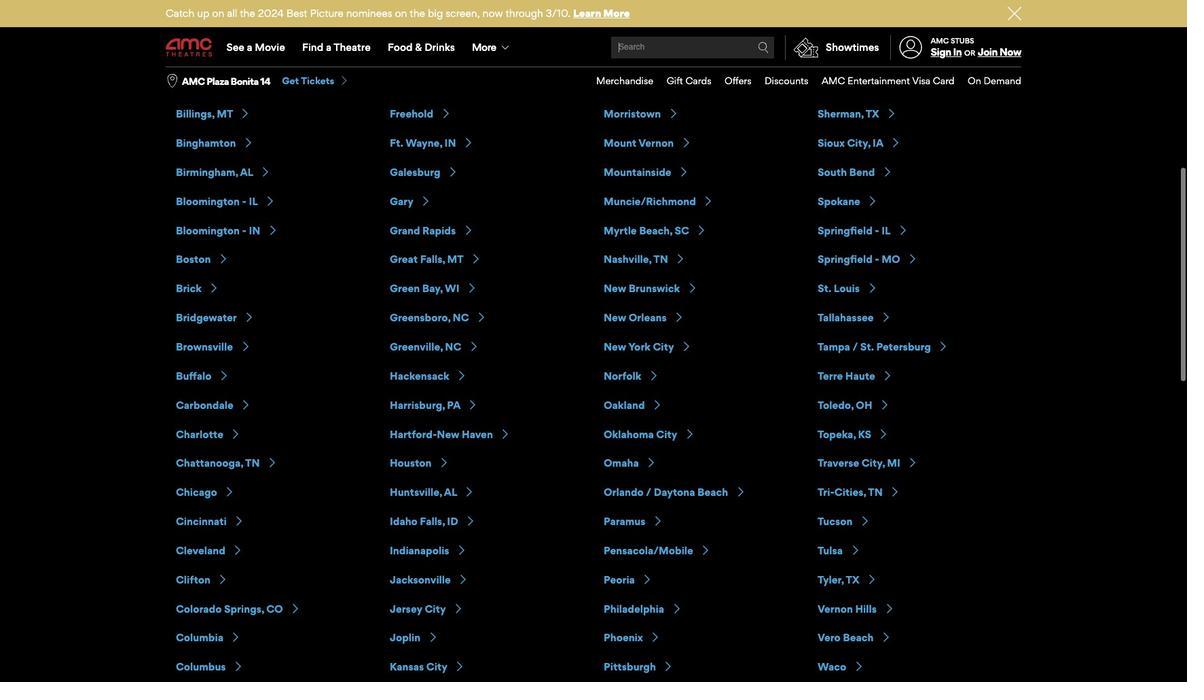 Task type: locate. For each thing, give the bounding box(es) containing it.
0 vertical spatial menu
[[166, 29, 1022, 67]]

tx for tyler, tx
[[847, 573, 860, 586]]

tn for chattanooga, tn
[[245, 457, 260, 470]]

0 vertical spatial springfield
[[818, 224, 873, 237]]

city right oklahoma
[[657, 428, 678, 441]]

green bay, wi
[[390, 282, 460, 295]]

- down bloomington - il link
[[242, 224, 247, 237]]

search the AMC website text field
[[617, 42, 758, 53]]

menu containing more
[[166, 29, 1022, 67]]

0 vertical spatial bloomington
[[176, 195, 240, 208]]

0 horizontal spatial a
[[247, 41, 253, 54]]

1 vertical spatial beach,
[[640, 224, 673, 237]]

0 horizontal spatial al
[[240, 166, 253, 179]]

springfield - il link
[[818, 224, 908, 237]]

1 horizontal spatial st.
[[861, 340, 875, 353]]

new york city link
[[604, 340, 692, 353]]

co
[[267, 603, 283, 615]]

on left all
[[212, 7, 224, 20]]

0 vertical spatial beach,
[[648, 20, 681, 33]]

new brunswick link
[[604, 282, 698, 295]]

- for springfield - mo
[[876, 253, 880, 266]]

amc
[[931, 36, 950, 45], [822, 75, 846, 86], [182, 75, 205, 87]]

hartford-
[[390, 428, 437, 441]]

0 vertical spatial /
[[856, 78, 862, 91]]

in for bloomington - in
[[249, 224, 261, 237]]

1 vertical spatial more
[[472, 41, 496, 54]]

0 horizontal spatial more
[[472, 41, 496, 54]]

/ for tacoma
[[856, 78, 862, 91]]

waco link
[[818, 661, 864, 674]]

springfield down spokane 'link'
[[818, 224, 873, 237]]

- up springfield - mo link
[[876, 224, 880, 237]]

morristown link
[[604, 108, 679, 120]]

menu
[[166, 29, 1022, 67], [583, 67, 1022, 95]]

1 horizontal spatial tx
[[866, 108, 880, 120]]

charlotte
[[176, 428, 224, 441]]

springfield up louis at the top right of page
[[818, 253, 873, 266]]

greensboro, nc
[[390, 311, 469, 324]]

0 horizontal spatial il
[[249, 195, 258, 208]]

joplin link
[[390, 632, 438, 645]]

0 vertical spatial tx
[[866, 108, 880, 120]]

1 horizontal spatial mt
[[448, 253, 464, 266]]

carbondale link
[[176, 399, 251, 412]]

muncie/richmond
[[604, 195, 696, 208]]

bend
[[850, 166, 876, 179]]

best
[[287, 7, 308, 20]]

0 vertical spatial vernon
[[639, 137, 674, 150]]

0 vertical spatial tn
[[654, 253, 669, 266]]

1 vertical spatial mt
[[217, 108, 233, 120]]

bloomington for bloomington - il
[[176, 195, 240, 208]]

0 vertical spatial nc
[[453, 311, 469, 324]]

city right jersey
[[425, 603, 446, 615]]

missoula, mt
[[604, 49, 669, 62]]

amc for sign
[[931, 36, 950, 45]]

oklahoma
[[604, 428, 654, 441]]

city for kansas city
[[427, 661, 448, 674]]

brick link
[[176, 282, 219, 295]]

indianapolis
[[390, 544, 450, 557]]

tn right chattanooga,
[[245, 457, 260, 470]]

tn
[[654, 253, 669, 266], [245, 457, 260, 470], [869, 486, 883, 499]]

0 vertical spatial beach
[[698, 486, 729, 499]]

1 vertical spatial il
[[882, 224, 891, 237]]

falls, for idaho
[[420, 515, 445, 528]]

showtimes image
[[786, 35, 826, 60]]

0 horizontal spatial mi
[[417, 49, 431, 62]]

great
[[390, 253, 418, 266]]

huntsville, al
[[390, 486, 457, 499]]

spokane link
[[818, 195, 878, 208]]

pittsburgh
[[604, 661, 656, 674]]

0 vertical spatial more
[[604, 7, 630, 20]]

1 vertical spatial bloomington
[[176, 224, 240, 237]]

tucson link
[[818, 515, 871, 528]]

nc down the greensboro, nc 'link'
[[445, 340, 462, 353]]

mi
[[417, 49, 431, 62], [888, 457, 901, 470]]

0 vertical spatial in
[[445, 137, 456, 150]]

0 horizontal spatial in
[[249, 224, 261, 237]]

flint,
[[390, 49, 415, 62]]

fayetteville
[[390, 20, 448, 33]]

ks
[[859, 428, 872, 441]]

a right see
[[247, 41, 253, 54]]

amc down the savannah,
[[822, 75, 846, 86]]

city, down ks
[[862, 457, 885, 470]]

menu down showtimes image at the top right
[[583, 67, 1022, 95]]

harrisburg, pa link
[[390, 399, 478, 412]]

picture
[[310, 7, 344, 20]]

st. left louis at the top right of page
[[818, 282, 832, 295]]

idaho falls, id
[[390, 515, 458, 528]]

0 vertical spatial falls,
[[420, 253, 445, 266]]

1 vertical spatial city,
[[862, 457, 885, 470]]

new left orleans
[[604, 311, 627, 324]]

beach, left the fl
[[648, 20, 681, 33]]

menu containing merchandise
[[583, 67, 1022, 95]]

more inside more button
[[472, 41, 496, 54]]

toledo, oh
[[818, 399, 873, 412]]

miramar beach, fl link
[[604, 20, 712, 33]]

vernon down tyler, tx
[[818, 603, 854, 615]]

2 springfield from the top
[[818, 253, 873, 266]]

2 a from the left
[[326, 41, 332, 54]]

flint, mi
[[390, 49, 431, 62]]

the up fayetteville
[[410, 7, 425, 20]]

0 vertical spatial al
[[240, 166, 253, 179]]

greenville, nc link
[[390, 340, 479, 353]]

1 horizontal spatial a
[[326, 41, 332, 54]]

tn down myrtle beach, sc link
[[654, 253, 669, 266]]

oh
[[857, 399, 873, 412]]

tyler,
[[818, 573, 844, 586]]

city right york
[[653, 340, 675, 353]]

bloomington down birmingham,
[[176, 195, 240, 208]]

mt down rouge
[[217, 108, 233, 120]]

colorado springs, co link
[[176, 603, 300, 615]]

il up bloomington - in link
[[249, 195, 258, 208]]

tyler, tx
[[818, 573, 860, 586]]

1 vertical spatial beach
[[844, 632, 874, 645]]

new left york
[[604, 340, 627, 353]]

-
[[242, 195, 247, 208], [242, 224, 247, 237], [876, 224, 880, 237], [876, 253, 880, 266]]

showtimes link
[[786, 35, 880, 60]]

more up miramar at right
[[604, 7, 630, 20]]

- left 'mo'
[[876, 253, 880, 266]]

tyler, tx link
[[818, 573, 877, 586]]

1 horizontal spatial amc
[[822, 75, 846, 86]]

0 vertical spatial il
[[249, 195, 258, 208]]

2 horizontal spatial tn
[[869, 486, 883, 499]]

mt up wi
[[448, 253, 464, 266]]

a right find
[[326, 41, 332, 54]]

food & drinks
[[388, 41, 455, 54]]

in down bloomington - il link
[[249, 224, 261, 237]]

user profile image
[[892, 36, 931, 59]]

2 falls, from the top
[[420, 515, 445, 528]]

amc up sign
[[931, 36, 950, 45]]

new orleans
[[604, 311, 667, 324]]

1 vertical spatial /
[[853, 340, 859, 353]]

galesburg link
[[390, 166, 458, 179]]

1 a from the left
[[247, 41, 253, 54]]

0 horizontal spatial tx
[[847, 573, 860, 586]]

0 horizontal spatial on
[[212, 7, 224, 20]]

new for new brunswick
[[604, 282, 627, 295]]

hartford-new haven
[[390, 428, 493, 441]]

beach down 'vernon hills' link
[[844, 632, 874, 645]]

1 vertical spatial tx
[[847, 573, 860, 586]]

1 falls, from the top
[[420, 253, 445, 266]]

al up bloomington - il link
[[240, 166, 253, 179]]

sign in or join amc stubs element
[[891, 29, 1022, 67]]

1 vertical spatial st.
[[861, 340, 875, 353]]

vero
[[818, 632, 841, 645]]

tx for sherman, tx
[[866, 108, 880, 120]]

st. louis link
[[818, 282, 878, 295]]

- for bloomington - in
[[242, 224, 247, 237]]

louis
[[834, 282, 860, 295]]

0 horizontal spatial st.
[[818, 282, 832, 295]]

new down nashville,
[[604, 282, 627, 295]]

boston
[[176, 253, 211, 266]]

0 horizontal spatial vernon
[[639, 137, 674, 150]]

montgomery
[[604, 78, 669, 91]]

0 horizontal spatial mt
[[217, 108, 233, 120]]

1 vertical spatial vernon
[[818, 603, 854, 615]]

1 vertical spatial tn
[[245, 457, 260, 470]]

grand rapids link
[[390, 224, 474, 237]]

more down now
[[472, 41, 496, 54]]

1 vertical spatial in
[[249, 224, 261, 237]]

colorado springs, co
[[176, 603, 283, 615]]

nc down wi
[[453, 311, 469, 324]]

amc left plaza
[[182, 75, 205, 87]]

1 vertical spatial al
[[444, 486, 457, 499]]

mt up the gift
[[653, 49, 669, 62]]

on up fayetteville
[[395, 7, 407, 20]]

- up bloomington - in link
[[242, 195, 247, 208]]

menu down learn
[[166, 29, 1022, 67]]

ia
[[873, 137, 884, 150]]

1 vertical spatial springfield
[[818, 253, 873, 266]]

in right wayne,
[[445, 137, 456, 150]]

jersey city
[[390, 603, 446, 615]]

0 vertical spatial city,
[[848, 137, 871, 150]]

amc inside button
[[182, 75, 205, 87]]

1 vertical spatial nc
[[445, 340, 462, 353]]

vernon up "mountainside" link
[[639, 137, 674, 150]]

on demand
[[969, 75, 1022, 86]]

cookie consent banner dialog
[[0, 646, 1188, 682]]

springfield for springfield - mo
[[818, 253, 873, 266]]

springfield
[[818, 224, 873, 237], [818, 253, 873, 266]]

gift cards link
[[654, 67, 712, 95]]

beach right daytona
[[698, 486, 729, 499]]

a
[[247, 41, 253, 54], [326, 41, 332, 54]]

1 vertical spatial falls,
[[420, 515, 445, 528]]

beach,
[[648, 20, 681, 33], [640, 224, 673, 237]]

1 horizontal spatial on
[[395, 7, 407, 20]]

bloomington up the boston "link"
[[176, 224, 240, 237]]

get
[[282, 75, 299, 86]]

brick
[[176, 282, 202, 295]]

city for oklahoma city
[[657, 428, 678, 441]]

falls, left id
[[420, 515, 445, 528]]

1 horizontal spatial vernon
[[818, 603, 854, 615]]

saratoga springs link
[[818, 20, 920, 33]]

catch
[[166, 7, 195, 20]]

green
[[390, 282, 420, 295]]

city, left ia
[[848, 137, 871, 150]]

tn right 'cities,' on the bottom right of page
[[869, 486, 883, 499]]

mt
[[653, 49, 669, 62], [217, 108, 233, 120], [448, 253, 464, 266]]

0 horizontal spatial amc
[[182, 75, 205, 87]]

il up 'mo'
[[882, 224, 891, 237]]

carbondale
[[176, 399, 234, 412]]

2 horizontal spatial mt
[[653, 49, 669, 62]]

1 bloomington from the top
[[176, 195, 240, 208]]

amc logo image
[[166, 38, 213, 57], [166, 38, 213, 57]]

the right all
[[240, 7, 255, 20]]

city right kansas
[[427, 661, 448, 674]]

baton rouge
[[176, 78, 239, 91]]

houston
[[390, 457, 432, 470]]

1 horizontal spatial in
[[445, 137, 456, 150]]

1 vertical spatial menu
[[583, 67, 1022, 95]]

st. up the "haute"
[[861, 340, 875, 353]]

gary
[[390, 195, 414, 208]]

savannah, ga link
[[818, 49, 903, 62]]

2 horizontal spatial amc
[[931, 36, 950, 45]]

/ right seattle
[[856, 78, 862, 91]]

0 horizontal spatial the
[[240, 7, 255, 20]]

1 horizontal spatial tn
[[654, 253, 669, 266]]

/ right tampa
[[853, 340, 859, 353]]

amc inside amc stubs sign in or join now
[[931, 36, 950, 45]]

huntsville, al link
[[390, 486, 475, 499]]

oakland
[[604, 399, 645, 412]]

springs,
[[224, 603, 264, 615]]

cards
[[686, 75, 712, 86]]

al for birmingham, al
[[240, 166, 253, 179]]

0 vertical spatial mt
[[653, 49, 669, 62]]

2 bloomington from the top
[[176, 224, 240, 237]]

1 horizontal spatial more
[[604, 7, 630, 20]]

amc entertainment visa card link
[[809, 67, 955, 95]]

beach, left "sc"
[[640, 224, 673, 237]]

0 horizontal spatial tn
[[245, 457, 260, 470]]

new
[[604, 282, 627, 295], [604, 311, 627, 324], [604, 340, 627, 353], [437, 428, 460, 441]]

terre
[[818, 370, 844, 383]]

/ right orlando
[[647, 486, 652, 499]]

1 horizontal spatial al
[[444, 486, 457, 499]]

gift cards
[[667, 75, 712, 86]]

1 horizontal spatial il
[[882, 224, 891, 237]]

1 springfield from the top
[[818, 224, 873, 237]]

tx right tyler,
[[847, 573, 860, 586]]

bloomington - il link
[[176, 195, 275, 208]]

new left haven
[[437, 428, 460, 441]]

falls, right 'great'
[[420, 253, 445, 266]]

binghamton link
[[176, 137, 253, 150]]

2 vertical spatial tn
[[869, 486, 883, 499]]

theatre
[[334, 41, 371, 54]]

tx down seattle / tacoma link
[[866, 108, 880, 120]]

baltimore link
[[176, 49, 242, 62]]

get tickets
[[282, 75, 335, 86]]

al up id
[[444, 486, 457, 499]]

2 vertical spatial mt
[[448, 253, 464, 266]]

1 vertical spatial mi
[[888, 457, 901, 470]]

2 vertical spatial /
[[647, 486, 652, 499]]

buffalo
[[176, 370, 212, 383]]

1 on from the left
[[212, 7, 224, 20]]

drinks
[[425, 41, 455, 54]]

nc for greensboro, nc
[[453, 311, 469, 324]]

submit search icon image
[[758, 42, 769, 53]]

topeka, ks link
[[818, 428, 889, 441]]

0 vertical spatial mi
[[417, 49, 431, 62]]

galesburg
[[390, 166, 441, 179]]

1 horizontal spatial the
[[410, 7, 425, 20]]

tri-cities, tn
[[818, 486, 883, 499]]



Task type: describe. For each thing, give the bounding box(es) containing it.
beach, for miramar
[[648, 20, 681, 33]]

pa
[[447, 399, 461, 412]]

discounts
[[765, 75, 809, 86]]

through
[[506, 7, 544, 20]]

new for new york city
[[604, 340, 627, 353]]

huntsville,
[[390, 486, 442, 499]]

haute
[[846, 370, 876, 383]]

amc for bonita
[[182, 75, 205, 87]]

nc for greenville, nc
[[445, 340, 462, 353]]

card
[[934, 75, 955, 86]]

nashville, tn link
[[604, 253, 686, 266]]

offers
[[725, 75, 752, 86]]

amc for visa
[[822, 75, 846, 86]]

city, for traverse
[[862, 457, 885, 470]]

2 the from the left
[[410, 7, 425, 20]]

traverse
[[818, 457, 860, 470]]

nashville, tn
[[604, 253, 669, 266]]

tri-
[[818, 486, 835, 499]]

brownsville link
[[176, 340, 250, 353]]

mt for billings, mt
[[217, 108, 233, 120]]

savannah, ga
[[818, 49, 886, 62]]

houston link
[[390, 457, 449, 470]]

0 horizontal spatial beach
[[698, 486, 729, 499]]

sc
[[675, 224, 690, 237]]

springfield for springfield - il
[[818, 224, 873, 237]]

bloomington - il
[[176, 195, 258, 208]]

grand rapids
[[390, 224, 456, 237]]

bloomington - in
[[176, 224, 261, 237]]

id
[[447, 515, 458, 528]]

mt for missoula, mt
[[653, 49, 669, 62]]

city, for sioux
[[848, 137, 871, 150]]

rapids
[[423, 224, 456, 237]]

gift
[[667, 75, 684, 86]]

phoenix
[[604, 632, 644, 645]]

flint, mi link
[[390, 49, 448, 62]]

1 horizontal spatial mi
[[888, 457, 901, 470]]

bridgewater
[[176, 311, 237, 324]]

orlando / daytona beach
[[604, 486, 729, 499]]

indianapolis link
[[390, 544, 467, 557]]

philadelphia link
[[604, 603, 682, 615]]

jersey
[[390, 603, 423, 615]]

st. louis
[[818, 282, 860, 295]]

oklahoma city
[[604, 428, 678, 441]]

new brunswick
[[604, 282, 680, 295]]

topeka, ks
[[818, 428, 872, 441]]

vero beach link
[[818, 632, 892, 645]]

birmingham,
[[176, 166, 238, 179]]

plaza
[[207, 75, 229, 87]]

idaho falls, id link
[[390, 515, 476, 528]]

traverse city, mi
[[818, 457, 901, 470]]

miramar
[[604, 20, 645, 33]]

0 vertical spatial st.
[[818, 282, 832, 295]]

springs
[[865, 20, 902, 33]]

sign
[[931, 46, 952, 59]]

catch up on all the 2024 best picture nominees on the big screen, now through 3/10. learn more
[[166, 7, 630, 20]]

south bend link
[[818, 166, 893, 179]]

kansas city link
[[390, 661, 465, 674]]

paramus link
[[604, 515, 663, 528]]

2 on from the left
[[395, 7, 407, 20]]

myrtle beach, sc
[[604, 224, 690, 237]]

saratoga
[[818, 20, 863, 33]]

showtimes
[[826, 41, 880, 54]]

billings,
[[176, 108, 215, 120]]

billings, mt
[[176, 108, 233, 120]]

a for movie
[[247, 41, 253, 54]]

mount vernon link
[[604, 137, 692, 150]]

- for springfield - il
[[876, 224, 880, 237]]

falls, for great
[[420, 253, 445, 266]]

south bend
[[818, 166, 876, 179]]

il for springfield - il
[[882, 224, 891, 237]]

toledo,
[[818, 399, 854, 412]]

up
[[197, 7, 210, 20]]

chattanooga, tn link
[[176, 457, 277, 470]]

merchandise link
[[583, 67, 654, 95]]

stubs
[[951, 36, 975, 45]]

il for bloomington - il
[[249, 195, 258, 208]]

peoria link
[[604, 573, 653, 586]]

cincinnati
[[176, 515, 227, 528]]

beach, for myrtle
[[640, 224, 673, 237]]

greensboro, nc link
[[390, 311, 487, 324]]

mount
[[604, 137, 637, 150]]

amc stubs sign in or join now
[[931, 36, 1022, 59]]

in for ft. wayne, in
[[445, 137, 456, 150]]

see a movie
[[227, 41, 285, 54]]

2024
[[258, 7, 284, 20]]

norfolk link
[[604, 370, 659, 383]]

terre haute
[[818, 370, 876, 383]]

hackensack link
[[390, 370, 467, 383]]

1 horizontal spatial beach
[[844, 632, 874, 645]]

traverse city, mi link
[[818, 457, 918, 470]]

haven
[[462, 428, 493, 441]]

seattle / tacoma link
[[818, 78, 919, 91]]

a for theatre
[[326, 41, 332, 54]]

tulsa
[[818, 544, 843, 557]]

now
[[483, 7, 503, 20]]

tn for nashville, tn
[[654, 253, 669, 266]]

new for new orleans
[[604, 311, 627, 324]]

- for bloomington - il
[[242, 195, 247, 208]]

tampa / st. petersburg
[[818, 340, 932, 353]]

kansas
[[390, 661, 424, 674]]

/ for st.
[[853, 340, 859, 353]]

seattle
[[818, 78, 854, 91]]

1 the from the left
[[240, 7, 255, 20]]

chicago
[[176, 486, 217, 499]]

demand
[[984, 75, 1022, 86]]

city for jersey city
[[425, 603, 446, 615]]

see a movie link
[[218, 29, 294, 67]]

bloomington for bloomington - in
[[176, 224, 240, 237]]

on demand link
[[955, 67, 1022, 95]]

al for huntsville, al
[[444, 486, 457, 499]]

now
[[1000, 46, 1022, 59]]

/ for daytona
[[647, 486, 652, 499]]

cleveland
[[176, 544, 225, 557]]

bridgewater link
[[176, 311, 254, 324]]



Task type: vqa. For each thing, say whether or not it's contained in the screenshot.
the middle mt
yes



